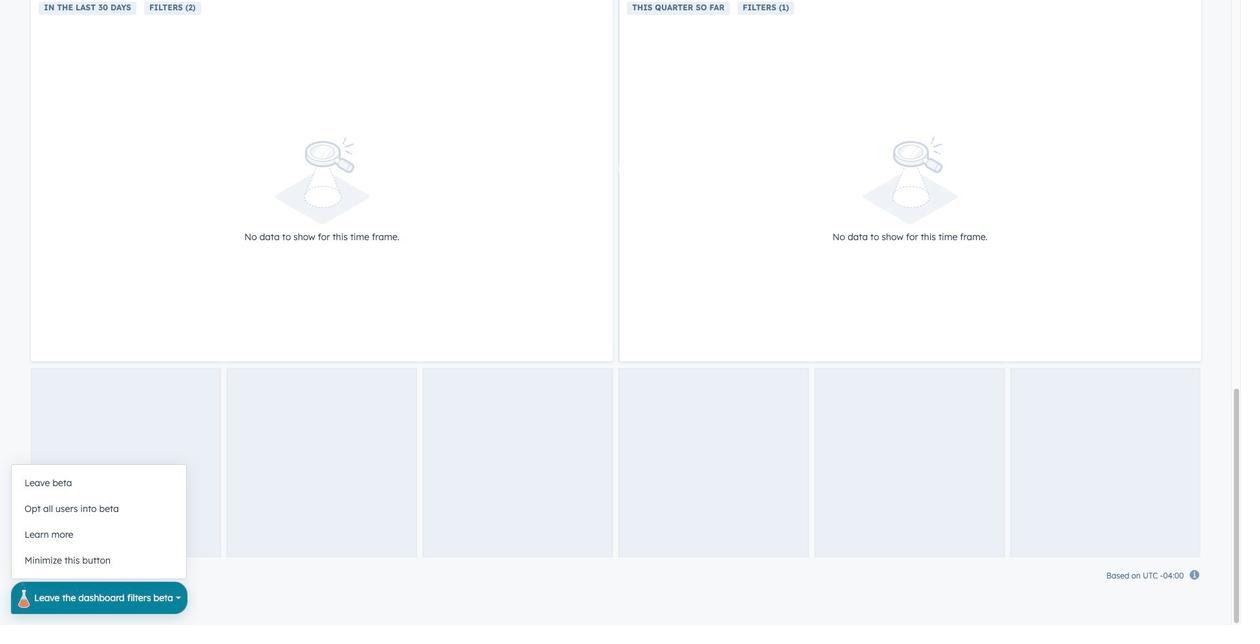 Task type: describe. For each thing, give the bounding box(es) containing it.
chat conversation closed totals by rep element
[[31, 0, 613, 362]]

chat conversation totals by chatflow element
[[619, 0, 1201, 362]]



Task type: vqa. For each thing, say whether or not it's contained in the screenshot.
Chat Conversation Closed Totals By Rep element
yes



